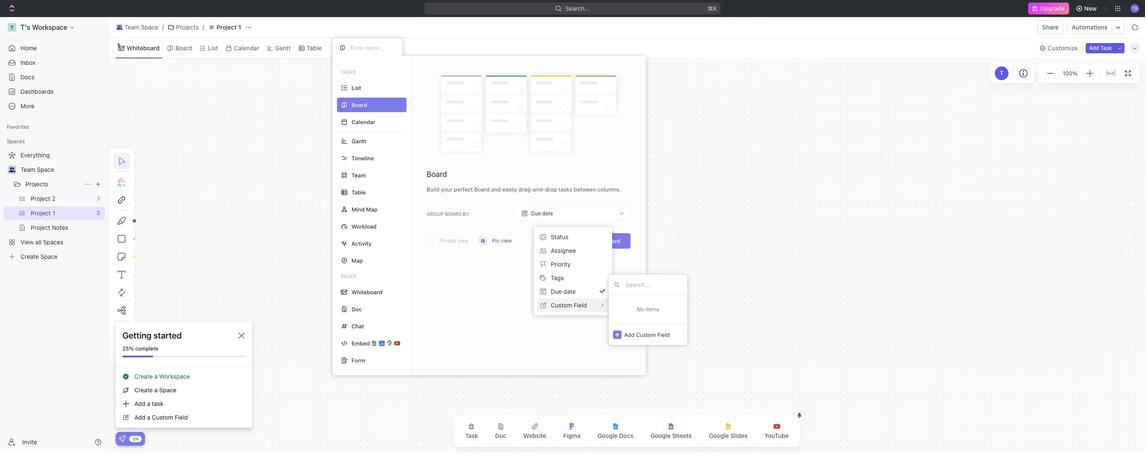 Task type: locate. For each thing, give the bounding box(es) containing it.
a for space
[[154, 387, 158, 394]]

0 vertical spatial task
[[1101, 45, 1112, 51]]

1 vertical spatial calendar
[[352, 118, 375, 125]]

a left task on the bottom left of page
[[147, 400, 150, 408]]

home
[[20, 44, 37, 52]]

automations
[[1072, 23, 1108, 31]]

0 horizontal spatial list
[[208, 44, 218, 51]]

due date inside button
[[551, 288, 576, 295]]

0 vertical spatial field
[[574, 302, 587, 309]]

whiteboard up chat
[[352, 289, 382, 296]]

google
[[598, 432, 618, 440], [651, 432, 671, 440], [709, 432, 729, 440]]

2 google from the left
[[651, 432, 671, 440]]

date up custom field
[[564, 288, 576, 295]]

whiteboard link
[[125, 42, 160, 54]]

google for google docs
[[598, 432, 618, 440]]

create up create a space
[[134, 373, 153, 380]]

google left slides at bottom right
[[709, 432, 729, 440]]

0 vertical spatial board
[[175, 44, 192, 51]]

create a space
[[134, 387, 176, 394]]

projects link
[[166, 22, 201, 32], [26, 178, 81, 191]]

due date for due date button at the bottom of the page
[[551, 288, 576, 295]]

board
[[175, 44, 192, 51], [427, 170, 447, 179], [603, 238, 620, 245]]

dashboards link
[[3, 85, 105, 99]]

list
[[208, 44, 218, 51], [352, 84, 361, 91]]

1 / from the left
[[162, 23, 164, 31]]

1 horizontal spatial custom
[[551, 302, 572, 309]]

due date up status
[[531, 210, 553, 217]]

2 horizontal spatial google
[[709, 432, 729, 440]]

add task button
[[1086, 43, 1115, 53]]

1 horizontal spatial gantt
[[352, 138, 366, 144]]

board link
[[174, 42, 192, 54]]

2 create from the top
[[134, 387, 153, 394]]

1 vertical spatial field
[[658, 331, 670, 338]]

onboarding checklist button image
[[119, 436, 126, 443]]

google for google slides
[[709, 432, 729, 440]]

1 horizontal spatial due
[[551, 288, 562, 295]]

0 horizontal spatial doc
[[352, 306, 362, 313]]

gantt left table link in the top left of the page
[[275, 44, 291, 51]]

task left 'doc' button
[[465, 432, 478, 440]]

task down automations button
[[1101, 45, 1112, 51]]

map down activity
[[352, 257, 363, 264]]

⌘k
[[708, 5, 717, 12]]

2 horizontal spatial field
[[658, 331, 670, 338]]

1 horizontal spatial user group image
[[117, 25, 122, 29]]

user group image
[[117, 25, 122, 29], [9, 167, 15, 172]]

1 vertical spatial date
[[564, 288, 576, 295]]

list down view
[[352, 84, 361, 91]]

custom down task on the bottom left of page
[[152, 414, 173, 421]]

1 vertical spatial team space
[[20, 166, 54, 173]]

by:
[[463, 211, 470, 217]]

a
[[154, 373, 158, 380], [154, 387, 158, 394], [147, 400, 150, 408], [147, 414, 150, 421]]

due inside dropdown button
[[531, 210, 541, 217]]

0 horizontal spatial user group image
[[9, 167, 15, 172]]

tree inside sidebar 'navigation'
[[3, 149, 105, 264]]

team space down spaces
[[20, 166, 54, 173]]

team up whiteboard link
[[125, 23, 139, 31]]

add for add task
[[1090, 45, 1099, 51]]

1 vertical spatial create
[[134, 387, 153, 394]]

form
[[352, 357, 365, 364]]

due date up custom field
[[551, 288, 576, 295]]

google sheets
[[651, 432, 692, 440]]

projects link inside sidebar 'navigation'
[[26, 178, 81, 191]]

date inside due date dropdown button
[[542, 210, 553, 217]]

date
[[542, 210, 553, 217], [564, 288, 576, 295]]

Enter name... field
[[350, 44, 396, 52]]

a up create a space
[[154, 373, 158, 380]]

workload
[[352, 223, 377, 230]]

team space link
[[114, 22, 160, 32], [20, 163, 103, 177]]

mind map
[[352, 206, 378, 213]]

1 vertical spatial custom
[[636, 331, 656, 338]]

task button
[[458, 418, 485, 445]]

1 vertical spatial user group image
[[9, 167, 15, 172]]

0 horizontal spatial custom
[[152, 414, 173, 421]]

100% button
[[1061, 68, 1080, 78]]

0 horizontal spatial projects
[[26, 181, 48, 188]]

google inside button
[[598, 432, 618, 440]]

2 horizontal spatial custom
[[636, 331, 656, 338]]

1 horizontal spatial whiteboard
[[352, 289, 382, 296]]

0 vertical spatial user group image
[[117, 25, 122, 29]]

favorites button
[[3, 122, 33, 132]]

team space
[[125, 23, 158, 31], [20, 166, 54, 173]]

2 horizontal spatial board
[[603, 238, 620, 245]]

due date for due date dropdown button
[[531, 210, 553, 217]]

table up mind in the left of the page
[[352, 189, 366, 196]]

1 vertical spatial task
[[465, 432, 478, 440]]

add a task
[[134, 400, 163, 408]]

0 horizontal spatial team space link
[[20, 163, 103, 177]]

sidebar navigation
[[0, 17, 109, 452]]

1 horizontal spatial google
[[651, 432, 671, 440]]

task
[[1101, 45, 1112, 51], [465, 432, 478, 440]]

due inside button
[[551, 288, 562, 295]]

0 horizontal spatial date
[[542, 210, 553, 217]]

docs
[[20, 73, 35, 81], [619, 432, 634, 440]]

0 vertical spatial docs
[[20, 73, 35, 81]]

0 horizontal spatial google
[[598, 432, 618, 440]]

field
[[574, 302, 587, 309], [658, 331, 670, 338], [175, 414, 188, 421]]

0 horizontal spatial board
[[175, 44, 192, 51]]

whiteboard left board link
[[127, 44, 160, 51]]

1 vertical spatial gantt
[[352, 138, 366, 144]]

1 vertical spatial map
[[352, 257, 363, 264]]

1 google from the left
[[598, 432, 618, 440]]

status
[[551, 233, 569, 241]]

100%
[[1063, 70, 1078, 77]]

add for add a custom field
[[134, 414, 145, 421]]

0 vertical spatial due
[[531, 210, 541, 217]]

team inside sidebar 'navigation'
[[20, 166, 35, 173]]

a down add a task
[[147, 414, 150, 421]]

0 vertical spatial due date
[[531, 210, 553, 217]]

1 horizontal spatial task
[[1101, 45, 1112, 51]]

custom down no items
[[636, 331, 656, 338]]

1 vertical spatial due
[[551, 288, 562, 295]]

1 create from the top
[[134, 373, 153, 380]]

workspace
[[159, 373, 190, 380]]

1 horizontal spatial /
[[203, 23, 204, 31]]

0 vertical spatial custom
[[551, 302, 572, 309]]

1 horizontal spatial team space
[[125, 23, 158, 31]]

youtube button
[[758, 418, 796, 445]]

date inside due date button
[[564, 288, 576, 295]]

1 vertical spatial due date
[[551, 288, 576, 295]]

field down 'items'
[[658, 331, 670, 338]]

3 google from the left
[[709, 432, 729, 440]]

1/4
[[132, 436, 139, 441]]

0 horizontal spatial gantt
[[275, 44, 291, 51]]

project 1
[[217, 23, 241, 31]]

0 vertical spatial projects link
[[166, 22, 201, 32]]

create a workspace
[[134, 373, 190, 380]]

1 horizontal spatial team
[[125, 23, 139, 31]]

google left sheets
[[651, 432, 671, 440]]

1 vertical spatial projects link
[[26, 178, 81, 191]]

activity
[[352, 240, 372, 247]]

docs inside google docs button
[[619, 432, 634, 440]]

1 vertical spatial space
[[37, 166, 54, 173]]

1 horizontal spatial table
[[352, 189, 366, 196]]

0 horizontal spatial team
[[20, 166, 35, 173]]

team down timeline
[[352, 172, 366, 179]]

getting started
[[122, 331, 182, 341]]

a up task on the bottom left of page
[[154, 387, 158, 394]]

map
[[366, 206, 378, 213], [352, 257, 363, 264]]

add inside button
[[1090, 45, 1099, 51]]

1 horizontal spatial team space link
[[114, 22, 160, 32]]

t
[[1000, 70, 1004, 76]]

0 horizontal spatial field
[[175, 414, 188, 421]]

due
[[531, 210, 541, 217], [551, 288, 562, 295]]

1 horizontal spatial board
[[427, 170, 447, 179]]

1 horizontal spatial date
[[564, 288, 576, 295]]

2 vertical spatial space
[[159, 387, 176, 394]]

0 horizontal spatial team space
[[20, 166, 54, 173]]

table right gantt link
[[307, 44, 322, 51]]

team space up whiteboard link
[[125, 23, 158, 31]]

1 horizontal spatial space
[[141, 23, 158, 31]]

gantt link
[[273, 42, 291, 54]]

google slides button
[[702, 418, 755, 445]]

due date inside dropdown button
[[531, 210, 553, 217]]

started
[[154, 331, 182, 341]]

tree
[[3, 149, 105, 264]]

space
[[141, 23, 158, 31], [37, 166, 54, 173], [159, 387, 176, 394]]

0 vertical spatial projects
[[176, 23, 199, 31]]

projects
[[176, 23, 199, 31], [26, 181, 48, 188]]

calendar up timeline
[[352, 118, 375, 125]]

0 vertical spatial whiteboard
[[127, 44, 160, 51]]

calendar down "1"
[[234, 44, 259, 51]]

view
[[344, 44, 357, 51]]

0 horizontal spatial docs
[[20, 73, 35, 81]]

date up status
[[542, 210, 553, 217]]

0 vertical spatial create
[[134, 373, 153, 380]]

1 horizontal spatial projects link
[[166, 22, 201, 32]]

gantt up timeline
[[352, 138, 366, 144]]

create up add a task
[[134, 387, 153, 394]]

getting
[[122, 331, 152, 341]]

add inside dropdown button
[[624, 331, 635, 338]]

field down create a space
[[175, 414, 188, 421]]

doc up chat
[[352, 306, 362, 313]]

0 vertical spatial gantt
[[275, 44, 291, 51]]

0 horizontal spatial task
[[465, 432, 478, 440]]

close image
[[239, 333, 245, 339]]

1 horizontal spatial doc
[[495, 432, 506, 440]]

google right figma
[[598, 432, 618, 440]]

1 horizontal spatial list
[[352, 84, 361, 91]]

0 vertical spatial date
[[542, 210, 553, 217]]

due date
[[531, 210, 553, 217], [551, 288, 576, 295]]

0 vertical spatial list
[[208, 44, 218, 51]]

0 horizontal spatial /
[[162, 23, 164, 31]]

field down due date button at the bottom of the page
[[574, 302, 587, 309]]

0 vertical spatial calendar
[[234, 44, 259, 51]]

search...
[[566, 5, 590, 12]]

0 horizontal spatial projects link
[[26, 178, 81, 191]]

0 horizontal spatial due
[[531, 210, 541, 217]]

group board by:
[[427, 211, 470, 217]]

upgrade
[[1041, 5, 1065, 12]]

gantt
[[275, 44, 291, 51], [352, 138, 366, 144]]

doc right task button
[[495, 432, 506, 440]]

create
[[134, 373, 153, 380], [134, 387, 153, 394]]

team down spaces
[[20, 166, 35, 173]]

custom
[[551, 302, 572, 309], [636, 331, 656, 338], [152, 414, 173, 421]]

1 horizontal spatial field
[[574, 302, 587, 309]]

1 vertical spatial projects
[[26, 181, 48, 188]]

items
[[646, 306, 660, 313]]

1 vertical spatial board
[[427, 170, 447, 179]]

task inside button
[[1101, 45, 1112, 51]]

1 horizontal spatial docs
[[619, 432, 634, 440]]

1 vertical spatial doc
[[495, 432, 506, 440]]

/
[[162, 23, 164, 31], [203, 23, 204, 31]]

0 horizontal spatial map
[[352, 257, 363, 264]]

list down project 1 link
[[208, 44, 218, 51]]

1 vertical spatial team space link
[[20, 163, 103, 177]]

0 horizontal spatial space
[[37, 166, 54, 173]]

map right mind in the left of the page
[[366, 206, 378, 213]]

a for task
[[147, 400, 150, 408]]

1 horizontal spatial map
[[366, 206, 378, 213]]

tree containing team space
[[3, 149, 105, 264]]

team
[[125, 23, 139, 31], [20, 166, 35, 173], [352, 172, 366, 179]]

1 vertical spatial docs
[[619, 432, 634, 440]]

tags button
[[537, 271, 609, 285]]

docs link
[[3, 70, 105, 84]]

0 vertical spatial table
[[307, 44, 322, 51]]

custom down due date button at the bottom of the page
[[551, 302, 572, 309]]

2 vertical spatial board
[[603, 238, 620, 245]]



Task type: vqa. For each thing, say whether or not it's contained in the screenshot.
'Add Task' to the top
no



Task type: describe. For each thing, give the bounding box(es) containing it.
0 horizontal spatial table
[[307, 44, 322, 51]]

due for due date dropdown button
[[531, 210, 541, 217]]

docs inside docs link
[[20, 73, 35, 81]]

team space inside sidebar 'navigation'
[[20, 166, 54, 173]]

1 vertical spatial table
[[352, 189, 366, 196]]

task
[[152, 400, 163, 408]]

google docs button
[[591, 418, 641, 445]]

customize button
[[1037, 42, 1081, 54]]

space inside sidebar 'navigation'
[[37, 166, 54, 173]]

website
[[524, 432, 546, 440]]

list link
[[206, 42, 218, 54]]

group
[[427, 211, 444, 217]]

new button
[[1073, 2, 1102, 15]]

gantt inside gantt link
[[275, 44, 291, 51]]

assignee
[[551, 247, 576, 254]]

slides
[[731, 432, 748, 440]]

priority
[[551, 261, 571, 268]]

no
[[637, 306, 644, 313]]

inbox
[[20, 59, 35, 66]]

google for google sheets
[[651, 432, 671, 440]]

task inside button
[[465, 432, 478, 440]]

priority button
[[537, 258, 609, 271]]

chat
[[352, 323, 364, 330]]

view button
[[332, 38, 360, 58]]

create for create a space
[[134, 387, 153, 394]]

0 vertical spatial doc
[[352, 306, 362, 313]]

add for add custom field
[[624, 331, 635, 338]]

0 horizontal spatial calendar
[[234, 44, 259, 51]]

google docs
[[598, 432, 634, 440]]

automations button
[[1068, 21, 1112, 34]]

date for due date button at the bottom of the page
[[564, 288, 576, 295]]

figma button
[[557, 418, 587, 445]]

google slides
[[709, 432, 748, 440]]

a for custom
[[147, 414, 150, 421]]

2 vertical spatial custom
[[152, 414, 173, 421]]

calendar link
[[232, 42, 259, 54]]

1 vertical spatial whiteboard
[[352, 289, 382, 296]]

mind
[[352, 206, 365, 213]]

timeline
[[352, 155, 374, 162]]

custom field
[[551, 302, 587, 309]]

project
[[217, 23, 237, 31]]

new
[[1085, 5, 1097, 12]]

custom inside dropdown button
[[551, 302, 572, 309]]

no items
[[637, 306, 660, 313]]

25%
[[122, 346, 134, 352]]

add custom field button
[[609, 324, 687, 345]]

due for due date button at the bottom of the page
[[551, 288, 562, 295]]

add a custom field
[[134, 414, 188, 421]]

table link
[[305, 42, 322, 54]]

1 vertical spatial list
[[352, 84, 361, 91]]

due date button
[[516, 207, 631, 221]]

figma
[[563, 432, 581, 440]]

0 horizontal spatial whiteboard
[[127, 44, 160, 51]]

1 horizontal spatial calendar
[[352, 118, 375, 125]]

field inside dropdown button
[[658, 331, 670, 338]]

2 horizontal spatial space
[[159, 387, 176, 394]]

0 vertical spatial map
[[366, 206, 378, 213]]

upgrade link
[[1029, 3, 1069, 15]]

sheets
[[672, 432, 692, 440]]

2 vertical spatial field
[[175, 414, 188, 421]]

due date button
[[537, 285, 609, 299]]

spaces
[[7, 138, 25, 145]]

user group image inside "team space" link
[[117, 25, 122, 29]]

tags
[[551, 274, 564, 282]]

field inside dropdown button
[[574, 302, 587, 309]]

1
[[238, 23, 241, 31]]

website button
[[517, 418, 553, 445]]

25% complete
[[122, 346, 158, 352]]

complete
[[135, 346, 158, 352]]

google sheets button
[[644, 418, 699, 445]]

assignee button
[[537, 244, 609, 258]]

onboarding checklist button element
[[119, 436, 126, 443]]

home link
[[3, 41, 105, 55]]

add task
[[1090, 45, 1112, 51]]

doc inside button
[[495, 432, 506, 440]]

youtube
[[765, 432, 789, 440]]

a for workspace
[[154, 373, 158, 380]]

embed
[[352, 340, 370, 347]]

create for create a workspace
[[134, 373, 153, 380]]

view button
[[332, 42, 360, 54]]

custom field button
[[537, 299, 609, 312]]

custom inside dropdown button
[[636, 331, 656, 338]]

projects inside sidebar 'navigation'
[[26, 181, 48, 188]]

0 vertical spatial team space
[[125, 23, 158, 31]]

board
[[445, 211, 462, 217]]

Search... text field
[[626, 278, 683, 291]]

add custom field
[[624, 331, 670, 338]]

project 1 link
[[206, 22, 243, 32]]

favorites
[[7, 124, 29, 130]]

2 horizontal spatial team
[[352, 172, 366, 179]]

0 vertical spatial space
[[141, 23, 158, 31]]

2 / from the left
[[203, 23, 204, 31]]

status button
[[537, 230, 609, 244]]

date for due date dropdown button
[[542, 210, 553, 217]]

user group image inside sidebar 'navigation'
[[9, 167, 15, 172]]

invite
[[22, 438, 37, 446]]

inbox link
[[3, 56, 105, 70]]

share
[[1043, 23, 1059, 31]]

customize
[[1048, 44, 1078, 51]]

share button
[[1037, 20, 1064, 34]]

doc button
[[488, 418, 513, 445]]

1 horizontal spatial projects
[[176, 23, 199, 31]]

add for add a task
[[134, 400, 145, 408]]

dashboards
[[20, 88, 54, 95]]

0 vertical spatial team space link
[[114, 22, 160, 32]]



